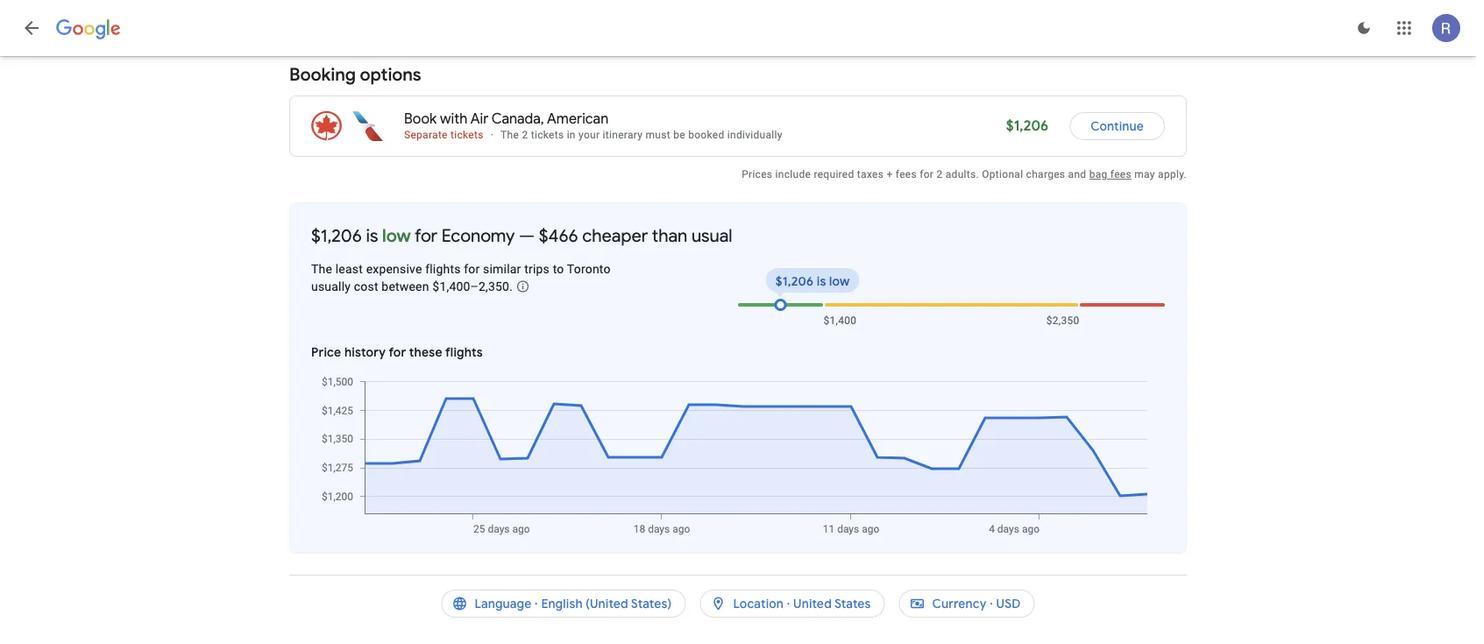 Task type: locate. For each thing, give the bounding box(es) containing it.
flights up the $1,400–2,350.
[[425, 262, 461, 276]]

location
[[733, 596, 784, 612]]

low for $1,206 is low
[[829, 274, 850, 289]]

0 horizontal spatial $1,206
[[311, 224, 362, 247]]

1 tickets from the left
[[451, 129, 484, 141]]

air
[[470, 110, 489, 128]]

book
[[404, 110, 437, 128]]

1 horizontal spatial $1,206
[[776, 274, 814, 289]]

tickets down air
[[451, 129, 484, 141]]

0 vertical spatial $1,206
[[1006, 117, 1049, 135]]

the 2 tickets in your itinerary must be booked individually
[[501, 129, 783, 141]]

1 vertical spatial 2
[[937, 168, 943, 181]]

is for $1,206 is low for economy — $466 cheaper than usual
[[366, 224, 378, 247]]

0 vertical spatial 2
[[522, 129, 528, 141]]

2 horizontal spatial $1,206
[[1006, 117, 1049, 135]]

united
[[794, 596, 832, 612]]

english (united states)
[[541, 596, 672, 612]]

low up $1,400
[[829, 274, 850, 289]]

0 horizontal spatial is
[[366, 224, 378, 247]]

0 vertical spatial flights
[[425, 262, 461, 276]]

1 horizontal spatial low
[[829, 274, 850, 289]]

1 horizontal spatial fees
[[1111, 168, 1132, 181]]

1 vertical spatial is
[[817, 274, 826, 289]]

0 horizontal spatial low
[[382, 224, 411, 247]]

separate tickets
[[404, 129, 484, 141]]

the down book with air canada, american
[[501, 129, 519, 141]]

1 horizontal spatial tickets
[[531, 129, 564, 141]]

booking options
[[289, 63, 421, 85]]

language
[[475, 596, 532, 612]]

continue button
[[1070, 105, 1165, 147]]

in
[[567, 129, 576, 141]]

similar
[[483, 262, 521, 276]]

flights right these
[[445, 345, 483, 360]]

flights inside the least expensive flights for similar trips to toronto usually cost between $1,400–2,350.
[[425, 262, 461, 276]]

1 horizontal spatial the
[[501, 129, 519, 141]]

your
[[579, 129, 600, 141]]

is
[[366, 224, 378, 247], [817, 274, 826, 289]]

is up the expensive
[[366, 224, 378, 247]]

2 left adults. on the top right of page
[[937, 168, 943, 181]]

fees right bag
[[1111, 168, 1132, 181]]

price history for these flights
[[311, 345, 483, 360]]

cost
[[354, 279, 378, 294]]

include
[[776, 168, 811, 181]]

must
[[646, 129, 671, 141]]

bag fees button
[[1090, 168, 1132, 181]]

for
[[920, 168, 934, 181], [415, 224, 438, 247], [464, 262, 480, 276], [389, 345, 406, 360]]

bag
[[1090, 168, 1108, 181]]

and
[[1068, 168, 1087, 181]]

the
[[501, 129, 519, 141], [311, 262, 332, 276]]

+
[[887, 168, 893, 181]]

tickets
[[451, 129, 484, 141], [531, 129, 564, 141]]

trips
[[524, 262, 550, 276]]

for left adults. on the top right of page
[[920, 168, 934, 181]]

0 vertical spatial low
[[382, 224, 411, 247]]

low for $1,206 is low for economy — $466 cheaper than usual
[[382, 224, 411, 247]]

low
[[382, 224, 411, 247], [829, 274, 850, 289]]

$1,206 for $1,206 is low for economy — $466 cheaper than usual
[[311, 224, 362, 247]]

english
[[541, 596, 583, 612]]

the up usually
[[311, 262, 332, 276]]

these
[[409, 345, 443, 360]]

for up the $1,400–2,350.
[[464, 262, 480, 276]]

the inside the least expensive flights for similar trips to toronto usually cost between $1,400–2,350.
[[311, 262, 332, 276]]

change appearance image
[[1343, 7, 1385, 49]]

for up the expensive
[[415, 224, 438, 247]]

0 horizontal spatial tickets
[[451, 129, 484, 141]]

$466
[[539, 224, 578, 247]]

1 vertical spatial $1,206
[[311, 224, 362, 247]]

0 horizontal spatial the
[[311, 262, 332, 276]]

price
[[311, 345, 341, 360]]

cheaper
[[582, 224, 648, 247]]

states)
[[631, 596, 672, 612]]

for left these
[[389, 345, 406, 360]]

0 horizontal spatial fees
[[896, 168, 917, 181]]

1 horizontal spatial is
[[817, 274, 826, 289]]

2 fees from the left
[[1111, 168, 1132, 181]]

booking
[[289, 63, 356, 85]]

is up $1,400
[[817, 274, 826, 289]]

fees right +
[[896, 168, 917, 181]]

between
[[382, 279, 429, 294]]

economy
[[442, 224, 515, 247]]

individually
[[727, 129, 783, 141]]

0 vertical spatial is
[[366, 224, 378, 247]]

2 down canada,
[[522, 129, 528, 141]]

tickets left in
[[531, 129, 564, 141]]

0 vertical spatial the
[[501, 129, 519, 141]]

$1,400
[[824, 315, 857, 327]]

flights
[[425, 262, 461, 276], [445, 345, 483, 360]]

expensive
[[366, 262, 422, 276]]

1 vertical spatial the
[[311, 262, 332, 276]]

low up the expensive
[[382, 224, 411, 247]]

fees
[[896, 168, 917, 181], [1111, 168, 1132, 181]]

2 vertical spatial $1,206
[[776, 274, 814, 289]]

taxes
[[857, 168, 884, 181]]

1 vertical spatial flights
[[445, 345, 483, 360]]

continue
[[1091, 118, 1144, 134]]

0 horizontal spatial 2
[[522, 129, 528, 141]]

2
[[522, 129, 528, 141], [937, 168, 943, 181]]

1 horizontal spatial 2
[[937, 168, 943, 181]]

$1,206
[[1006, 117, 1049, 135], [311, 224, 362, 247], [776, 274, 814, 289]]

to
[[553, 262, 564, 276]]

1 vertical spatial low
[[829, 274, 850, 289]]



Task type: describe. For each thing, give the bounding box(es) containing it.
usd
[[996, 596, 1021, 612]]

itinerary
[[603, 129, 643, 141]]

states
[[835, 596, 871, 612]]

is for $1,206 is low
[[817, 274, 826, 289]]

united states
[[794, 596, 871, 612]]

1 fees from the left
[[896, 168, 917, 181]]

learn more about price insights image
[[516, 280, 530, 294]]

history
[[344, 345, 386, 360]]

the for the least expensive flights for similar trips to toronto usually cost between $1,400–2,350.
[[311, 262, 332, 276]]

toronto
[[567, 262, 611, 276]]

1206 US dollars text field
[[1006, 117, 1049, 135]]

$2,350
[[1047, 315, 1080, 327]]

required
[[814, 168, 854, 181]]

options
[[360, 63, 421, 85]]

least
[[336, 262, 363, 276]]

$1,206 for $1,206
[[1006, 117, 1049, 135]]

$1,206 is low
[[776, 274, 850, 289]]

book with air canada, american
[[404, 110, 609, 128]]

canada,
[[492, 110, 544, 128]]

the for the 2 tickets in your itinerary must be booked individually
[[501, 129, 519, 141]]

currency
[[932, 596, 987, 612]]

the least expensive flights for similar trips to toronto usually cost between $1,400–2,350.
[[311, 262, 611, 294]]

charges
[[1026, 168, 1066, 181]]

$1,400–2,350.
[[433, 279, 513, 294]]

adults.
[[946, 168, 979, 181]]

apply.
[[1158, 168, 1187, 181]]

$1,206 is low for economy — $466 cheaper than usual
[[311, 224, 733, 247]]

$1,206 for $1,206 is low
[[776, 274, 814, 289]]

2 tickets from the left
[[531, 129, 564, 141]]

(united
[[586, 596, 629, 612]]

be
[[674, 129, 686, 141]]

—
[[519, 224, 535, 247]]

american
[[547, 110, 609, 128]]

booked
[[688, 129, 725, 141]]

separate
[[404, 129, 448, 141]]

than
[[652, 224, 688, 247]]

may
[[1135, 168, 1155, 181]]

optional
[[982, 168, 1023, 181]]

for inside the least expensive flights for similar trips to toronto usually cost between $1,400–2,350.
[[464, 262, 480, 276]]

usual
[[692, 224, 733, 247]]

go back image
[[21, 18, 42, 39]]

prices include required taxes + fees for 2 adults. optional charges and bag fees may apply.
[[742, 168, 1187, 181]]

with
[[440, 110, 468, 128]]

usually
[[311, 279, 351, 294]]

price history graph application
[[309, 375, 1165, 536]]

prices
[[742, 168, 773, 181]]

price history graph image
[[309, 375, 1165, 536]]



Task type: vqa. For each thing, say whether or not it's contained in the screenshot.
Booking options
yes



